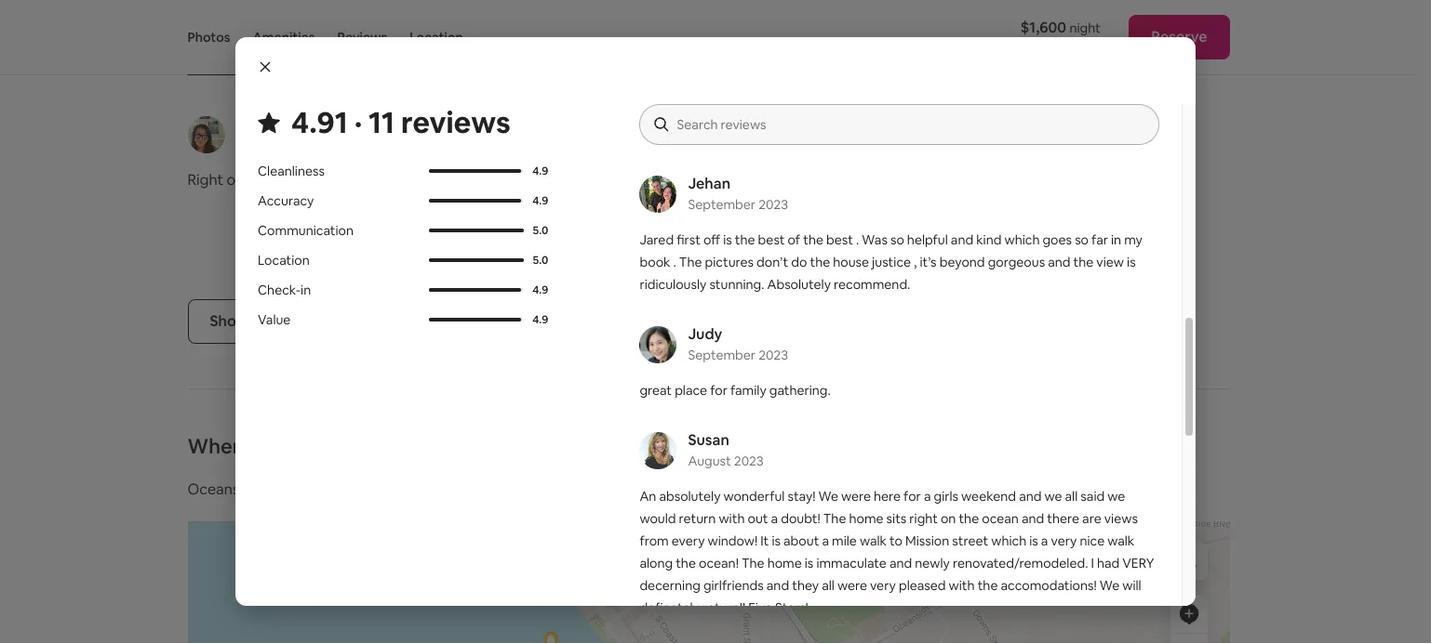 Task type: locate. For each thing, give the bounding box(es) containing it.
0 vertical spatial kind
[[1101, 170, 1130, 190]]

issue
[[260, 232, 294, 251]]

make inside the views were amazing, we saw dolphins in the early morning and beautiful sunsets in the evening! house was clean, cluttered free and inviting. it also has plenty of room with modern features that make your stay truly special.
[[865, 53, 903, 73]]

your
[[906, 53, 937, 73]]

window!
[[708, 533, 758, 550]]

1 horizontal spatial my
[[1124, 232, 1143, 248]]

of inside jared first off is the best of the best . was so helpful and kind which goes so far in my book . the pictures don't do the house justice , it's beyond gorgeous and the view is ridiculously stunning. absolutely recommend.
[[788, 232, 800, 248]]

0 horizontal spatial right on the beach and so peaceful.
[[187, 170, 431, 190]]

5.0 out of 5.0 image
[[429, 229, 523, 233], [429, 229, 523, 233], [429, 259, 523, 262], [429, 259, 523, 262]]

4.9 for value
[[532, 313, 548, 328]]

reviews for show all 11 reviews
[[286, 312, 340, 331]]

2023 for the
[[758, 196, 788, 213]]

jehan down october 2023
[[764, 115, 807, 134]]

right on the beach and so peaceful.
[[640, 126, 853, 142], [187, 170, 431, 190]]

0 vertical spatial ridiculously
[[1021, 215, 1097, 235]]

apartment up reviews
[[325, 0, 399, 6]]

two up the really
[[285, 277, 312, 296]]

all inside the show all 11 reviews button
[[251, 312, 267, 331]]

public transit
[[1060, 556, 1142, 572]]

beach down october 2023
[[715, 126, 752, 142]]

on up sand
[[187, 321, 205, 341]]

4 4.9 from the top
[[532, 313, 548, 328]]

has
[[943, 31, 966, 50]]

along
[[640, 555, 673, 572]]

a
[[417, 0, 425, 6], [573, 120, 581, 140], [411, 143, 419, 162], [415, 277, 423, 296], [924, 488, 931, 505], [771, 511, 778, 528], [822, 533, 829, 550], [1041, 533, 1048, 550]]

the up mile
[[823, 511, 846, 528]]

peaceful. for october 2023
[[797, 126, 853, 142]]

very down immaculate
[[870, 578, 896, 595]]

0 vertical spatial downstairs
[[382, 210, 457, 229]]

4.9 for accuracy
[[532, 194, 548, 208]]

beautiful inside the views were amazing, we saw dolphins in the early morning and beautiful sunsets in the evening! house was clean, cluttered free and inviting. it also has plenty of room with modern features that make your stay truly special.
[[745, 9, 806, 28]]

book down search reviews, press 'enter' to search text box
[[877, 193, 912, 212]]

they inside beautiful house and apartment in a beautiful location!  looked just like the pictures and was clean with lots of dining room, living room, and outdoor seating.  the property is very close and walking distance to the beach, pier, and lots of shops and restaurants we did have two issues that we were able to overcome fairly easily:  the keypad didn't work the door, but we received a quick, helpful response to locate a physical key to use.  and then, unfortunately the apartment (third level) hot water didn't work, so they had to use the downstairs showers.   we didn't notice the issue until the last night (and didn't report it until the next morning when we were leaving). besides those two issues, we had a wonderful weekend here and really, really enjoyed hearing and seeing the waves crash on the rocks.  the layout of the downstairs kitchen, dining, living area with the outdoor covered patio and lounges with sand area and fire pit make this property an absolute stand out!
[[247, 210, 278, 229]]

1 horizontal spatial jared
[[716, 170, 755, 190]]

until right it
[[559, 232, 589, 251]]

make right pit
[[333, 366, 371, 385]]

view
[[972, 215, 1004, 235], [1096, 254, 1124, 271]]

to down work
[[347, 143, 362, 162]]

show down photos
[[187, 59, 226, 78]]

beyond inside jared first off is the best of the best . was so helpful and kind which goes so far in my book . the pictures don't do the house justice , it's beyond gorgeous and the view is ridiculously stunning. absolutely recommend.
[[939, 254, 985, 271]]

0 vertical spatial stunning.
[[716, 237, 779, 257]]

peaceful. inside "4.91 · 11 reviews" dialog
[[797, 126, 853, 142]]

reviews button
[[337, 0, 387, 74]]

out
[[748, 511, 768, 528]]

beach up accuracy
[[274, 170, 316, 190]]

very inside beautiful house and apartment in a beautiful location!  looked just like the pictures and was clean with lots of dining room, living room, and outdoor seating.  the property is very close and walking distance to the beach, pier, and lots of shops and restaurants we did have two issues that we were able to overcome fairly easily:  the keypad didn't work the door, but we received a quick, helpful response to locate a physical key to use.  and then, unfortunately the apartment (third level) hot water didn't work, so they had to use the downstairs showers.   we didn't notice the issue until the last night (and didn't report it until the next morning when we were leaving). besides those two issues, we had a wonderful weekend here and really, really enjoyed hearing and seeing the waves crash on the rocks.  the layout of the downstairs kitchen, dining, living area with the outdoor covered patio and lounges with sand area and fire pit make this property an absolute stand out!
[[522, 31, 552, 50]]

stunning.
[[716, 237, 779, 257], [709, 276, 764, 293]]

recommend. inside jared first off is the best of the best . was so helpful and kind which goes so far in my book . the pictures don't do the house justice , it's beyond gorgeous and the view is ridiculously stunning. absolutely recommend.
[[834, 276, 910, 293]]

right inside "4.91 · 11 reviews" dialog
[[640, 126, 671, 142]]

the inside the views were amazing, we saw dolphins in the early morning and beautiful sunsets in the evening! house was clean, cluttered free and inviting. it also has plenty of room with modern features that make your stay truly special.
[[716, 0, 742, 6]]

0 horizontal spatial was
[[356, 9, 383, 28]]

jehan inside "4.91 · 11 reviews" dialog
[[688, 174, 730, 194]]

make down inviting.
[[865, 53, 903, 73]]

2 horizontal spatial all
[[1065, 488, 1078, 505]]

fire
[[286, 366, 308, 385]]

had up 'hearing'
[[386, 277, 412, 296]]

doubt!
[[781, 511, 820, 528]]

had
[[281, 210, 307, 229], [386, 277, 412, 296], [1097, 555, 1120, 572]]

11 inside button
[[270, 312, 283, 331]]

jared first off is the best of the best . was so helpful and kind which goes so far in my book . the pictures don't do the house justice , it's beyond gorgeous and the view is ridiculously stunning. absolutely recommend.
[[716, 170, 1139, 257], [640, 232, 1143, 293]]

5.0 for location
[[533, 253, 548, 268]]

beautiful up free in the right of the page
[[745, 9, 806, 28]]

pit
[[312, 366, 330, 385]]

had inside an absolutely wonderful stay!  we were here for a girls weekend and we all said we would return with out a doubt!  the home sits right on the ocean and there are views from every window!  it is about a mile walk to mission street which is a very nice walk along the ocean!  the home is immaculate and newly renovated/remodeled.  i had very decerning girlfriends and they all were very pleased with the accomodations!   we will definately return!!  five stars!
[[1097, 555, 1120, 572]]

4.9 out of 5.0 image
[[429, 169, 523, 173], [429, 169, 521, 173], [429, 199, 523, 203], [429, 199, 521, 203], [429, 289, 523, 292], [429, 289, 521, 292], [429, 318, 523, 322], [429, 318, 521, 322]]

susan
[[688, 431, 729, 450]]

1 horizontal spatial very
[[870, 578, 896, 595]]

room, down looked
[[550, 9, 590, 28]]

1 vertical spatial had
[[386, 277, 412, 296]]

0 vertical spatial location
[[410, 29, 463, 46]]

1 horizontal spatial for
[[904, 488, 921, 505]]

1 vertical spatial show
[[716, 243, 754, 263]]

was inside "list"
[[970, 170, 999, 190]]

a down fairly
[[573, 120, 581, 140]]

1 vertical spatial jehan image
[[640, 176, 677, 213]]

return!!
[[702, 600, 746, 617]]

jehan image
[[716, 116, 753, 154], [640, 176, 677, 213]]

show down besides
[[210, 312, 248, 331]]

1 vertical spatial jehan
[[688, 174, 730, 194]]

0 horizontal spatial 11
[[270, 312, 283, 331]]

0 vertical spatial my
[[853, 193, 874, 212]]

communication
[[258, 222, 354, 239]]

11 inside dialog
[[368, 103, 395, 141]]

0 vertical spatial night
[[1070, 20, 1100, 36]]

recommend.
[[858, 237, 946, 257], [834, 276, 910, 293]]

jehan september 2023 inside "4.91 · 11 reviews" dialog
[[688, 174, 788, 213]]

on inside beautiful house and apartment in a beautiful location!  looked just like the pictures and was clean with lots of dining room, living room, and outdoor seating.  the property is very close and walking distance to the beach, pier, and lots of shops and restaurants we did have two issues that we were able to overcome fairly easily:  the keypad didn't work the door, but we received a quick, helpful response to locate a physical key to use.  and then, unfortunately the apartment (third level) hot water didn't work, so they had to use the downstairs showers.   we didn't notice the issue until the last night (and didn't report it until the next morning when we were leaving). besides those two issues, we had a wonderful weekend here and really, really enjoyed hearing and seeing the waves crash on the rocks.  the layout of the downstairs kitchen, dining, living area with the outdoor covered patio and lounges with sand area and fire pit make this property an absolute stand out!
[[187, 321, 205, 341]]

we down last
[[349, 254, 370, 274]]

to down sits
[[890, 533, 903, 550]]

here up sits
[[874, 488, 901, 505]]

1 vertical spatial beach
[[274, 170, 316, 190]]

show more for jared first off is the best of the best . was so helpful and kind which goes so far in my book . the pictures don't do the house justice , it's beyond gorgeous and the view is ridiculously stunning. absolutely recommend.
[[716, 243, 794, 263]]

when
[[309, 254, 346, 274]]

0 vertical spatial weekend
[[500, 277, 563, 296]]

1 horizontal spatial that
[[834, 53, 862, 73]]

1 horizontal spatial jehan image
[[716, 116, 753, 154]]

5.0 down it
[[533, 253, 548, 268]]

1 vertical spatial justice
[[872, 254, 911, 271]]

0 vertical spatial had
[[281, 210, 307, 229]]

until
[[298, 232, 327, 251], [559, 232, 589, 251]]

wonderful up out
[[723, 488, 785, 505]]

room
[[1034, 31, 1070, 50]]

show for jared first off is the best of the best . was so helpful and kind which goes so far in my book . the pictures don't do the house justice , it's beyond gorgeous and the view is ridiculously stunning. absolutely recommend.
[[716, 243, 754, 263]]

0 vertical spatial more
[[229, 59, 266, 78]]

0 vertical spatial lots
[[459, 9, 484, 28]]

0 horizontal spatial house
[[251, 0, 293, 6]]

views
[[745, 0, 784, 6], [1104, 511, 1138, 528]]

a down leaving).
[[415, 277, 423, 296]]

overcome
[[491, 98, 560, 117]]

0 horizontal spatial pictures
[[268, 9, 324, 28]]

2023 for gathering.
[[758, 347, 788, 364]]

we right said
[[1107, 488, 1125, 505]]

0 horizontal spatial make
[[333, 366, 371, 385]]

1 horizontal spatial more
[[757, 243, 794, 263]]

was inside jared first off is the best of the best . was so helpful and kind which goes so far in my book . the pictures don't do the house justice , it's beyond gorgeous and the view is ridiculously stunning. absolutely recommend.
[[862, 232, 888, 248]]

morning down issue
[[248, 254, 305, 274]]

beach inside "4.91 · 11 reviews" dialog
[[715, 126, 752, 142]]

location!
[[492, 0, 551, 6]]

1 vertical spatial house
[[1098, 193, 1139, 212]]

0 horizontal spatial off
[[703, 232, 720, 248]]

in
[[402, 0, 414, 6], [1004, 0, 1015, 6], [865, 9, 876, 28], [838, 193, 850, 212], [1111, 232, 1121, 248], [301, 282, 311, 299]]

weekend inside an absolutely wonderful stay!  we were here for a girls weekend and we all said we would return with out a doubt!  the home sits right on the ocean and there are views from every window!  it is about a mile walk to mission street which is a very nice walk along the ocean!  the home is immaculate and newly renovated/remodeled.  i had very decerning girlfriends and they all were very pleased with the accomodations!   we will definately return!!  five stars!
[[961, 488, 1016, 505]]

2 4.9 from the top
[[532, 194, 548, 208]]

location up pier,
[[410, 29, 463, 46]]

1 vertical spatial stunning.
[[709, 276, 764, 293]]

peaceful. down features
[[797, 126, 853, 142]]

the up pier,
[[415, 31, 441, 50]]

then,
[[187, 165, 223, 184]]

1 vertical spatial show more
[[716, 243, 794, 263]]

,
[[764, 215, 767, 235], [914, 254, 917, 271]]

0 vertical spatial it
[[899, 31, 909, 50]]

·
[[354, 103, 362, 141]]

clean,
[[1043, 9, 1083, 28]]

is
[[509, 31, 519, 50], [811, 170, 822, 190], [1007, 215, 1017, 235], [723, 232, 732, 248], [1127, 254, 1136, 271], [772, 533, 781, 550], [1029, 533, 1038, 550], [805, 555, 814, 572]]

1 living from the top
[[187, 31, 223, 50]]

we
[[187, 98, 210, 117], [524, 210, 547, 229], [818, 488, 838, 505], [1100, 578, 1120, 595]]

walk up transit
[[1107, 533, 1134, 550]]

2 vertical spatial helpful
[[907, 232, 948, 248]]

we up work
[[380, 98, 400, 117]]

morning right early
[[1081, 0, 1139, 6]]

2023 inside susan august 2023
[[734, 453, 764, 470]]

jehan image
[[716, 116, 753, 154], [640, 176, 677, 213]]

right on the beach and so peaceful. down october 2023
[[640, 126, 853, 142]]

1 horizontal spatial justice
[[872, 254, 911, 271]]

right
[[640, 126, 671, 142], [187, 170, 223, 190]]

jehan image for october 2023
[[640, 176, 677, 213]]

Search reviews, Press 'Enter' to search text field
[[677, 115, 1141, 134]]

beach
[[715, 126, 752, 142], [274, 170, 316, 190]]

had down accuracy
[[281, 210, 307, 229]]

we up there
[[1044, 488, 1062, 505]]

shops
[[534, 53, 575, 73]]

0 horizontal spatial wonderful
[[427, 277, 497, 296]]

1 vertical spatial do
[[791, 254, 807, 271]]

1 horizontal spatial room,
[[550, 9, 590, 28]]

1 horizontal spatial make
[[865, 53, 903, 73]]

beach for october 2023
[[715, 126, 752, 142]]

1 horizontal spatial do
[[1050, 193, 1069, 212]]

reviews inside button
[[286, 312, 340, 331]]

0 vertical spatial views
[[745, 0, 784, 6]]

4.9
[[532, 164, 548, 179], [532, 194, 548, 208], [532, 283, 548, 298], [532, 313, 548, 328]]

views inside an absolutely wonderful stay!  we were here for a girls weekend and we all said we would return with out a doubt!  the home sits right on the ocean and there are views from every window!  it is about a mile walk to mission street which is a very nice walk along the ocean!  the home is immaculate and newly renovated/remodeled.  i had very decerning girlfriends and they all were very pleased with the accomodations!   we will definately return!!  five stars!
[[1104, 511, 1138, 528]]

views up the cluttered
[[745, 0, 784, 6]]

we up report
[[524, 210, 547, 229]]

11 for all
[[270, 312, 283, 331]]

1 vertical spatial right on the beach and so peaceful.
[[187, 170, 431, 190]]

the up the judy
[[679, 254, 702, 271]]

2 vertical spatial which
[[991, 533, 1026, 550]]

reserve button
[[1129, 15, 1230, 60]]

with down clean,
[[1074, 31, 1103, 50]]

said
[[1081, 488, 1105, 505]]

cherie image
[[187, 116, 225, 154], [187, 116, 225, 154]]

2 5.0 from the top
[[533, 253, 548, 268]]

views right "are"
[[1104, 511, 1138, 528]]

1 vertical spatial absolutely
[[767, 276, 831, 293]]

and
[[296, 0, 322, 6], [327, 9, 353, 28], [716, 9, 742, 28], [269, 31, 295, 50], [814, 31, 840, 50], [187, 53, 213, 73], [459, 53, 485, 73], [578, 53, 604, 73], [755, 126, 778, 142], [319, 170, 345, 190], [1072, 170, 1097, 190], [917, 215, 943, 235], [951, 232, 973, 248], [1048, 254, 1070, 271], [187, 299, 213, 318], [411, 299, 437, 318], [476, 344, 502, 363], [257, 366, 282, 385], [1019, 488, 1042, 505], [1022, 511, 1044, 528], [889, 555, 912, 572], [767, 578, 789, 595]]

google map
showing 7 points of interest. region
[[185, 402, 1376, 644]]

4.91 · 11 reviews dialog
[[235, 37, 1196, 620]]

views inside the views were amazing, we saw dolphins in the early morning and beautiful sunsets in the evening! house was clean, cluttered free and inviting. it also has plenty of room with modern features that make your stay truly special.
[[745, 0, 784, 6]]

that inside beautiful house and apartment in a beautiful location!  looked just like the pictures and was clean with lots of dining room, living room, and outdoor seating.  the property is very close and walking distance to the beach, pier, and lots of shops and restaurants we did have two issues that we were able to overcome fairly easily:  the keypad didn't work the door, but we received a quick, helpful response to locate a physical key to use.  and then, unfortunately the apartment (third level) hot water didn't work, so they had to use the downstairs showers.   we didn't notice the issue until the last night (and didn't report it until the next morning when we were leaving). besides those two issues, we had a wonderful weekend here and really, really enjoyed hearing and seeing the waves crash on the rocks.  the layout of the downstairs kitchen, dining, living area with the outdoor covered patio and lounges with sand area and fire pit make this property an absolute stand out!
[[348, 98, 377, 117]]

judy image
[[640, 327, 677, 364]]

1 vertical spatial downstairs
[[397, 321, 472, 341]]

4.91
[[291, 103, 348, 141]]

0 vertical spatial that
[[834, 53, 862, 73]]

1 horizontal spatial ridiculously
[[1021, 215, 1097, 235]]

jehan for october 2023
[[688, 174, 730, 194]]

2 horizontal spatial had
[[1097, 555, 1120, 572]]

two up keypad
[[274, 98, 301, 117]]

4.9 up waves
[[532, 283, 548, 298]]

house inside beautiful house and apartment in a beautiful location!  looked just like the pictures and was clean with lots of dining room, living room, and outdoor seating.  the property is very close and walking distance to the beach, pier, and lots of shops and restaurants we did have two issues that we were able to overcome fairly easily:  the keypad didn't work the door, but we received a quick, helpful response to locate a physical key to use.  and then, unfortunately the apartment (third level) hot water didn't work, so they had to use the downstairs showers.   we didn't notice the issue until the last night (and didn't report it until the next morning when we were leaving). besides those two issues, we had a wonderful weekend here and really, really enjoyed hearing and seeing the waves crash on the rocks.  the layout of the downstairs kitchen, dining, living area with the outdoor covered patio and lounges with sand area and fire pit make this property an absolute stand out!
[[251, 0, 293, 6]]

0 horizontal spatial for
[[710, 382, 728, 399]]

for up right
[[904, 488, 921, 505]]

until up "when"
[[298, 232, 327, 251]]

1 horizontal spatial until
[[559, 232, 589, 251]]

helpful inside jared first off is the best of the best . was so helpful and kind which goes so far in my book . the pictures don't do the house justice , it's beyond gorgeous and the view is ridiculously stunning. absolutely recommend.
[[907, 232, 948, 248]]

gorgeous inside jared first off is the best of the best . was so helpful and kind which goes so far in my book . the pictures don't do the house justice , it's beyond gorgeous and the view is ridiculously stunning. absolutely recommend.
[[988, 254, 1045, 271]]

living up sand
[[187, 344, 223, 363]]

right on the beach and so peaceful. inside "4.91 · 11 reviews" dialog
[[640, 126, 853, 142]]

the down search reviews, press 'enter' to search text box
[[922, 193, 948, 212]]

walk right mile
[[860, 533, 887, 550]]

jared
[[716, 170, 755, 190], [640, 232, 674, 248]]

my inside jared first off is the best of the best . was so helpful and kind which goes so far in my book . the pictures don't do the house justice , it's beyond gorgeous and the view is ridiculously stunning. absolutely recommend.
[[1124, 232, 1143, 248]]

1 vertical spatial that
[[348, 98, 377, 117]]

that inside the views were amazing, we saw dolphins in the early morning and beautiful sunsets in the evening! house was clean, cluttered free and inviting. it also has plenty of room with modern features that make your stay truly special.
[[834, 53, 862, 73]]

home down about
[[767, 555, 802, 572]]

rocks.
[[235, 321, 275, 341]]

apartment up use
[[310, 187, 384, 207]]

night down early
[[1070, 20, 1100, 36]]

1 walk from the left
[[860, 533, 887, 550]]

4.9 for cleanliness
[[532, 164, 548, 179]]

in inside jared first off is the best of the best . was so helpful and kind which goes so far in my book . the pictures don't do the house justice , it's beyond gorgeous and the view is ridiculously stunning. absolutely recommend.
[[1111, 232, 1121, 248]]

1 vertical spatial location
[[258, 252, 310, 269]]

1 horizontal spatial show more
[[716, 243, 794, 263]]

right for october 2023
[[640, 126, 671, 142]]

0 horizontal spatial it's
[[771, 215, 790, 235]]

sits
[[886, 511, 907, 528]]

enjoyed
[[298, 299, 353, 318]]

book up judy image
[[640, 254, 670, 271]]

were
[[787, 0, 821, 6], [404, 98, 438, 117], [373, 254, 407, 274], [841, 488, 871, 505], [837, 578, 867, 595]]

october 2023
[[688, 90, 772, 107]]

it down out
[[760, 533, 769, 550]]

2 horizontal spatial helpful
[[1022, 170, 1068, 190]]

1 4.9 from the top
[[532, 164, 548, 179]]

girls
[[934, 488, 958, 505]]

property down patio
[[402, 366, 463, 385]]

which inside jared first off is the best of the best . was so helpful and kind which goes so far in my book . the pictures don't do the house justice , it's beyond gorgeous and the view is ridiculously stunning. absolutely recommend.
[[1004, 232, 1040, 248]]

0 horizontal spatial ridiculously
[[640, 276, 707, 293]]

to
[[333, 53, 348, 73], [473, 98, 488, 117], [347, 143, 362, 162], [508, 143, 523, 162], [310, 210, 325, 229], [890, 533, 903, 550]]

judy september 2023
[[688, 325, 788, 364]]

far
[[815, 193, 835, 212], [1091, 232, 1108, 248]]

0 horizontal spatial was
[[862, 232, 888, 248]]

1 horizontal spatial show more button
[[716, 243, 809, 263]]

1 5.0 from the top
[[533, 223, 548, 238]]

very down there
[[1051, 533, 1077, 550]]

house inside jared first off is the best of the best . was so helpful and kind which goes so far in my book . the pictures don't do the house justice , it's beyond gorgeous and the view is ridiculously stunning. absolutely recommend.
[[833, 254, 869, 271]]

weekend up ocean
[[961, 488, 1016, 505]]

unfortunately
[[187, 187, 281, 207]]

1 vertical spatial jared
[[640, 232, 674, 248]]

1 vertical spatial here
[[874, 488, 901, 505]]

weekend inside beautiful house and apartment in a beautiful location!  looked just like the pictures and was clean with lots of dining room, living room, and outdoor seating.  the property is very close and walking distance to the beach, pier, and lots of shops and restaurants we did have two issues that we were able to overcome fairly easily:  the keypad didn't work the door, but we received a quick, helpful response to locate a physical key to use.  and then, unfortunately the apartment (third level) hot water didn't work, so they had to use the downstairs showers.   we didn't notice the issue until the last night (and didn't report it until the next morning when we were leaving). besides those two issues, we had a wonderful weekend here and really, really enjoyed hearing and seeing the waves crash on the rocks.  the layout of the downstairs kitchen, dining, living area with the outdoor covered patio and lounges with sand area and fire pit make this property an absolute stand out!
[[500, 277, 563, 296]]

0 horizontal spatial justice
[[716, 215, 761, 235]]

september for cherie
[[764, 137, 832, 154]]

5.0 for communication
[[533, 223, 548, 238]]

you'll
[[256, 434, 306, 460]]

0 vertical spatial 5.0
[[533, 223, 548, 238]]

pictures inside jared first off is the best of the best . was so helpful and kind which goes so far in my book . the pictures don't do the house justice , it's beyond gorgeous and the view is ridiculously stunning. absolutely recommend.
[[705, 254, 754, 271]]

it left also
[[899, 31, 909, 50]]

3 4.9 from the top
[[532, 283, 548, 298]]

1 horizontal spatial it's
[[920, 254, 937, 271]]

1 horizontal spatial 11
[[368, 103, 395, 141]]

0 horizontal spatial goes
[[760, 193, 793, 212]]

more for beautiful house and apartment in a beautiful location!  looked just like the pictures and was clean with lots of dining room, living room, and outdoor seating.  the property is very close and walking distance to the beach, pier, and lots of shops and restaurants
[[229, 59, 266, 78]]

in inside beautiful house and apartment in a beautiful location!  looked just like the pictures and was clean with lots of dining room, living room, and outdoor seating.  the property is very close and walking distance to the beach, pier, and lots of shops and restaurants we did have two issues that we were able to overcome fairly easily:  the keypad didn't work the door, but we received a quick, helpful response to locate a physical key to use.  and then, unfortunately the apartment (third level) hot water didn't work, so they had to use the downstairs showers.   we didn't notice the issue until the last night (and didn't report it until the next morning when we were leaving). besides those two issues, we had a wonderful weekend here and really, really enjoyed hearing and seeing the waves crash on the rocks.  the layout of the downstairs kitchen, dining, living area with the outdoor covered patio and lounges with sand area and fire pit make this property an absolute stand out!
[[402, 0, 414, 6]]

kind
[[1101, 170, 1130, 190], [976, 232, 1002, 248]]

they up issue
[[247, 210, 278, 229]]

5.0 down 'water'
[[533, 223, 548, 238]]

0 vertical spatial which
[[716, 193, 756, 212]]

night inside $1,600 night
[[1070, 20, 1100, 36]]

of inside the views were amazing, we saw dolphins in the early morning and beautiful sunsets in the evening! house was clean, cluttered free and inviting. it also has plenty of room with modern features that make your stay truly special.
[[1016, 31, 1030, 50]]

reserve
[[1151, 27, 1207, 47]]

for right place on the bottom left of the page
[[710, 382, 728, 399]]

jehan image for october 2023
[[640, 176, 677, 213]]

wonderful up the seeing
[[427, 277, 497, 296]]

1 vertical spatial jehan september 2023
[[688, 174, 788, 213]]

we inside the views were amazing, we saw dolphins in the early morning and beautiful sunsets in the evening! house was clean, cluttered free and inviting. it also has plenty of room with modern features that make your stay truly special.
[[889, 0, 909, 6]]

quick,
[[187, 143, 228, 162]]

show inside button
[[210, 312, 248, 331]]

beautiful
[[428, 0, 489, 6], [745, 9, 806, 28]]

1 vertical spatial it
[[760, 533, 769, 550]]

reviews inside dialog
[[401, 103, 511, 141]]

right on the beach and so peaceful. for october 2023
[[640, 126, 853, 142]]

house
[[251, 0, 293, 6], [1098, 193, 1139, 212], [833, 254, 869, 271]]

show more for beautiful house and apartment in a beautiful location!  looked just like the pictures and was clean with lots of dining room, living room, and outdoor seating.  the property is very close and walking distance to the beach, pier, and lots of shops and restaurants
[[187, 59, 266, 78]]

really
[[259, 299, 295, 318]]

cherie
[[236, 115, 282, 134]]

1 horizontal spatial right
[[640, 126, 671, 142]]

ridiculously
[[1021, 215, 1097, 235], [640, 276, 707, 293]]

with
[[426, 9, 455, 28], [1074, 31, 1103, 50], [259, 344, 289, 363], [562, 344, 592, 363], [719, 511, 745, 528], [949, 578, 975, 595]]

jehan down october
[[688, 174, 730, 194]]

1 horizontal spatial views
[[1104, 511, 1138, 528]]

were up sunsets
[[787, 0, 821, 6]]

1 vertical spatial show more button
[[716, 243, 809, 263]]

1 horizontal spatial morning
[[1081, 0, 1139, 6]]

to inside an absolutely wonderful stay!  we were here for a girls weekend and we all said we would return with out a doubt!  the home sits right on the ocean and there are views from every window!  it is about a mile walk to mission street which is a very nice walk along the ocean!  the home is immaculate and newly renovated/remodeled.  i had very decerning girlfriends and they all were very pleased with the accomodations!   we will definately return!!  five stars!
[[890, 533, 903, 550]]

2 horizontal spatial pictures
[[952, 193, 1008, 212]]

0 vertical spatial show more button
[[187, 59, 281, 78]]

judy image
[[640, 327, 677, 364]]

value
[[258, 312, 291, 329]]

lots
[[459, 9, 484, 28], [488, 53, 513, 73]]

outdoor up distance
[[299, 31, 355, 50]]

1 horizontal spatial far
[[1091, 232, 1108, 248]]

a left mile
[[822, 533, 829, 550]]

check-
[[258, 282, 301, 299]]

oceanside,
[[187, 480, 264, 500]]

show
[[187, 59, 226, 78], [716, 243, 754, 263], [210, 312, 248, 331]]

1 vertical spatial morning
[[248, 254, 305, 274]]

helpful inside beautiful house and apartment in a beautiful location!  looked just like the pictures and was clean with lots of dining room, living room, and outdoor seating.  the property is very close and walking distance to the beach, pier, and lots of shops and restaurants we did have two issues that we were able to overcome fairly easily:  the keypad didn't work the door, but we received a quick, helpful response to locate a physical key to use.  and then, unfortunately the apartment (third level) hot water didn't work, so they had to use the downstairs showers.   we didn't notice the issue until the last night (and didn't report it until the next morning when we were leaving). besides those two issues, we had a wonderful weekend here and really, really enjoyed hearing and seeing the waves crash on the rocks.  the layout of the downstairs kitchen, dining, living area with the outdoor covered patio and lounges with sand area and fire pit make this property an absolute stand out!
[[231, 143, 278, 162]]

area right sand
[[223, 366, 253, 385]]

two
[[274, 98, 301, 117], [285, 277, 312, 296]]

oceanside, california, united states
[[187, 480, 432, 500]]

downstairs down (third
[[382, 210, 457, 229]]

0 vertical spatial jehan
[[764, 115, 807, 134]]

here inside beautiful house and apartment in a beautiful location!  looked just like the pictures and was clean with lots of dining room, living room, and outdoor seating.  the property is very close and walking distance to the beach, pier, and lots of shops and restaurants we did have two issues that we were able to overcome fairly easily:  the keypad didn't work the door, but we received a quick, helpful response to locate a physical key to use.  and then, unfortunately the apartment (third level) hot water didn't work, so they had to use the downstairs showers.   we didn't notice the issue until the last night (and didn't report it until the next morning when we were leaving). besides those two issues, we had a wonderful weekend here and really, really enjoyed hearing and seeing the waves crash on the rocks.  the layout of the downstairs kitchen, dining, living area with the outdoor covered patio and lounges with sand area and fire pit make this property an absolute stand out!
[[566, 277, 597, 296]]

0 vertical spatial living
[[187, 31, 223, 50]]

0 vertical spatial apartment
[[325, 0, 399, 6]]

kind inside jared first off is the best of the best . was so helpful and kind which goes so far in my book . the pictures don't do the house justice , it's beyond gorgeous and the view is ridiculously stunning. absolutely recommend.
[[976, 232, 1002, 248]]

street
[[952, 533, 988, 550]]

water
[[493, 187, 533, 207]]

1 horizontal spatial was
[[1013, 9, 1040, 28]]

beach inside "list"
[[274, 170, 316, 190]]

4.9 down use.
[[532, 164, 548, 179]]

2 was from the left
[[1013, 9, 1040, 28]]

distance
[[272, 53, 330, 73]]

1 vertical spatial jehan image
[[640, 176, 677, 213]]

2023 inside judy september 2023
[[758, 347, 788, 364]]

1 vertical spatial pictures
[[952, 193, 1008, 212]]

2 until from the left
[[559, 232, 589, 251]]

notice
[[187, 232, 231, 251]]

peaceful. for cherie
[[368, 170, 431, 190]]

living
[[187, 31, 223, 50], [187, 344, 223, 363]]

jehan image for cherie
[[716, 116, 753, 154]]

night inside beautiful house and apartment in a beautiful location!  looked just like the pictures and was clean with lots of dining room, living room, and outdoor seating.  the property is very close and walking distance to the beach, pier, and lots of shops and restaurants we did have two issues that we were able to overcome fairly easily:  the keypad didn't work the door, but we received a quick, helpful response to locate a physical key to use.  and then, unfortunately the apartment (third level) hot water didn't work, so they had to use the downstairs showers.   we didn't notice the issue until the last night (and didn't report it until the next morning when we were leaving). besides those two issues, we had a wonderful weekend here and really, really enjoyed hearing and seeing the waves crash on the rocks.  the layout of the downstairs kitchen, dining, living area with the outdoor covered patio and lounges with sand area and fire pit make this property an absolute stand out!
[[384, 232, 419, 251]]

night right last
[[384, 232, 419, 251]]

property
[[444, 31, 505, 50], [402, 366, 463, 385]]

report
[[499, 232, 543, 251]]

list
[[180, 0, 1237, 408]]

beautiful up pier,
[[428, 0, 489, 6]]

living down just
[[187, 31, 223, 50]]

1 vertical spatial kind
[[976, 232, 1002, 248]]

don't
[[1011, 193, 1047, 212], [757, 254, 788, 271]]

1 horizontal spatial they
[[792, 578, 819, 595]]

2 vertical spatial had
[[1097, 555, 1120, 572]]

we left saw
[[889, 0, 909, 6]]

place
[[675, 382, 707, 399]]

drag pegman onto the map to open street view image
[[1170, 544, 1207, 581]]

0 horizontal spatial lots
[[459, 9, 484, 28]]

to down reviews
[[333, 53, 348, 73]]

patio
[[437, 344, 473, 363]]

weekend up waves
[[500, 277, 563, 296]]

out!
[[187, 388, 214, 408]]

on down girls
[[941, 511, 956, 528]]

1 was from the left
[[356, 9, 383, 28]]

that down inviting.
[[834, 53, 862, 73]]

this
[[374, 366, 399, 385]]

lots down dining
[[488, 53, 513, 73]]

1 vertical spatial wonderful
[[723, 488, 785, 505]]

it
[[547, 232, 556, 251]]



Task type: describe. For each thing, give the bounding box(es) containing it.
photos button
[[187, 0, 230, 74]]

the up girlfriends
[[742, 555, 764, 572]]

goes inside jared first off is the best of the best . was so helpful and kind which goes so far in my book . the pictures don't do the house justice , it's beyond gorgeous and the view is ridiculously stunning. absolutely recommend.
[[1043, 232, 1072, 248]]

jehan for cherie
[[764, 115, 807, 134]]

cleanliness
[[258, 163, 325, 180]]

are
[[1082, 511, 1101, 528]]

wonderful inside beautiful house and apartment in a beautiful location!  looked just like the pictures and was clean with lots of dining room, living room, and outdoor seating.  the property is very close and walking distance to the beach, pier, and lots of shops and restaurants we did have two issues that we were able to overcome fairly easily:  the keypad didn't work the door, but we received a quick, helpful response to locate a physical key to use.  and then, unfortunately the apartment (third level) hot water didn't work, so they had to use the downstairs showers.   we didn't notice the issue until the last night (and didn't report it until the next morning when we were leaving). besides those two issues, we had a wonderful weekend here and really, really enjoyed hearing and seeing the waves crash on the rocks.  the layout of the downstairs kitchen, dining, living area with the outdoor covered patio and lounges with sand area and fire pit make this property an absolute stand out!
[[427, 277, 497, 296]]

were down immaculate
[[837, 578, 867, 595]]

with right clean at the left top
[[426, 9, 455, 28]]

show for beautiful house and apartment in a beautiful location!  looked just like the pictures and was clean with lots of dining room, living room, and outdoor seating.  the property is very close and walking distance to the beach, pier, and lots of shops and restaurants
[[187, 59, 226, 78]]

1 horizontal spatial home
[[849, 511, 883, 528]]

0 vertical spatial view
[[972, 215, 1004, 235]]

gathering.
[[769, 382, 831, 399]]

0 vertical spatial two
[[274, 98, 301, 117]]

wonderful inside an absolutely wonderful stay!  we were here for a girls weekend and we all said we would return with out a doubt!  the home sits right on the ocean and there are views from every window!  it is about a mile walk to mission street which is a very nice walk along the ocean!  the home is immaculate and newly renovated/remodeled.  i had very decerning girlfriends and they all were very pleased with the accomodations!   we will definately return!!  five stars!
[[723, 488, 785, 505]]

jehan september 2023 for october 2023
[[688, 174, 788, 213]]

saw
[[912, 0, 939, 6]]

a right out
[[771, 511, 778, 528]]

like
[[215, 9, 238, 28]]

0 vertical spatial area
[[226, 344, 256, 363]]

show all 11 reviews button
[[187, 300, 362, 344]]

beach for cherie
[[274, 170, 316, 190]]

fairly
[[564, 98, 597, 117]]

0 vertical spatial book
[[877, 193, 912, 212]]

early
[[1045, 0, 1078, 6]]

0 vertical spatial off
[[789, 170, 808, 190]]

from
[[640, 533, 669, 550]]

dining
[[504, 9, 546, 28]]

we right stay!
[[818, 488, 838, 505]]

susan image
[[640, 433, 677, 470]]

off inside jared first off is the best of the best . was so helpful and kind which goes so far in my book . the pictures don't do the house justice , it's beyond gorgeous and the view is ridiculously stunning. absolutely recommend.
[[703, 232, 720, 248]]

0 horizontal spatial home
[[767, 555, 802, 572]]

1 vertical spatial helpful
[[1022, 170, 1068, 190]]

keypad
[[261, 120, 312, 140]]

location button
[[410, 0, 463, 74]]

0 vertical spatial justice
[[716, 215, 761, 235]]

jared inside jared first off is the best of the best . was so helpful and kind which goes so far in my book . the pictures don't do the house justice , it's beyond gorgeous and the view is ridiculously stunning. absolutely recommend.
[[640, 232, 674, 248]]

0 vertical spatial room,
[[550, 9, 590, 28]]

morning inside beautiful house and apartment in a beautiful location!  looked just like the pictures and was clean with lots of dining room, living room, and outdoor seating.  the property is very close and walking distance to the beach, pier, and lots of shops and restaurants we did have two issues that we were able to overcome fairly easily:  the keypad didn't work the door, but we received a quick, helpful response to locate a physical key to use.  and then, unfortunately the apartment (third level) hot water didn't work, so they had to use the downstairs showers.   we didn't notice the issue until the last night (and didn't report it until the next morning when we were leaving). besides those two issues, we had a wonderful weekend here and really, really enjoyed hearing and seeing the waves crash on the rocks.  the layout of the downstairs kitchen, dining, living area with the outdoor covered patio and lounges with sand area and fire pit make this property an absolute stand out!
[[248, 254, 305, 274]]

which inside an absolutely wonderful stay!  we were here for a girls weekend and we all said we would return with out a doubt!  the home sits right on the ocean and there are views from every window!  it is about a mile walk to mission street which is a very nice walk along the ocean!  the home is immaculate and newly renovated/remodeled.  i had very decerning girlfriends and they all were very pleased with the accomodations!   we will definately return!!  five stars!
[[991, 533, 1026, 550]]

seeing
[[440, 299, 485, 318]]

0 vertical spatial ,
[[764, 215, 767, 235]]

0 vertical spatial recommend.
[[858, 237, 946, 257]]

use
[[329, 210, 352, 229]]

renovated/remodeled.
[[953, 555, 1088, 572]]

just
[[187, 9, 212, 28]]

more for jared first off is the best of the best . was so helpful and kind which goes so far in my book . the pictures don't do the house justice , it's beyond gorgeous and the view is ridiculously stunning. absolutely recommend.
[[757, 243, 794, 263]]

covered
[[378, 344, 434, 363]]

0 horizontal spatial my
[[853, 193, 874, 212]]

definately
[[640, 600, 700, 617]]

first inside jared first off is the best of the best . was so helpful and kind which goes so far in my book . the pictures don't do the house justice , it's beyond gorgeous and the view is ridiculously stunning. absolutely recommend.
[[677, 232, 701, 248]]

0 vertical spatial for
[[710, 382, 728, 399]]

(third
[[387, 187, 424, 207]]

susan august 2023
[[688, 431, 764, 470]]

stay
[[940, 53, 968, 73]]

cluttered
[[716, 31, 779, 50]]

show all 11 reviews
[[210, 312, 340, 331]]

the down have
[[232, 120, 258, 140]]

hot
[[467, 187, 490, 207]]

have
[[239, 98, 271, 117]]

amenities
[[253, 29, 315, 46]]

0 horizontal spatial gorgeous
[[848, 215, 914, 235]]

show more button for jared first off is the best of the best . was so helpful and kind which goes so far in my book . the pictures don't do the house justice , it's beyond gorgeous and the view is ridiculously stunning. absolutely recommend.
[[716, 243, 809, 263]]

right
[[909, 511, 938, 528]]

2 walk from the left
[[1107, 533, 1134, 550]]

those
[[243, 277, 282, 296]]

return
[[679, 511, 716, 528]]

do inside "4.91 · 11 reviews" dialog
[[791, 254, 807, 271]]

add a place to the map image
[[1177, 604, 1200, 626]]

0 horizontal spatial beyond
[[793, 215, 845, 235]]

0 horizontal spatial far
[[815, 193, 835, 212]]

location inside "4.91 · 11 reviews" dialog
[[258, 252, 310, 269]]

we up easily:
[[187, 98, 210, 117]]

1 vertical spatial lots
[[488, 53, 513, 73]]

morning inside the views were amazing, we saw dolphins in the early morning and beautiful sunsets in the evening! house was clean, cluttered free and inviting. it also has plenty of room with modern features that make your stay truly special.
[[1081, 0, 1139, 6]]

will
[[1122, 578, 1141, 595]]

and
[[556, 143, 585, 162]]

kitchen,
[[476, 321, 530, 341]]

next
[[214, 254, 245, 274]]

(and
[[423, 232, 453, 251]]

absolute
[[487, 366, 546, 385]]

jehan september 2023 for cherie
[[764, 115, 865, 154]]

physical
[[423, 143, 478, 162]]

justice inside jared first off is the best of the best . was so helpful and kind which goes so far in my book . the pictures don't do the house justice , it's beyond gorgeous and the view is ridiculously stunning. absolutely recommend.
[[872, 254, 911, 271]]

received
[[510, 120, 570, 140]]

0 vertical spatial absolutely
[[782, 237, 855, 257]]

seating.
[[358, 31, 412, 50]]

with down the newly
[[949, 578, 975, 595]]

a up clean at the left top
[[417, 0, 425, 6]]

to left use
[[310, 210, 325, 229]]

amenities button
[[253, 0, 315, 74]]

it inside the views were amazing, we saw dolphins in the early morning and beautiful sunsets in the evening! house was clean, cluttered free and inviting. it also has plenty of room with modern features that make your stay truly special.
[[899, 31, 909, 50]]

nice
[[1080, 533, 1105, 550]]

truly
[[972, 53, 1003, 73]]

photos
[[187, 29, 230, 46]]

october
[[688, 90, 739, 107]]

to up but on the top left
[[473, 98, 488, 117]]

1 horizontal spatial had
[[386, 277, 412, 296]]

september for october 2023
[[688, 196, 756, 213]]

the down the really
[[278, 321, 305, 341]]

right on the beach and so peaceful. for cherie
[[187, 170, 431, 190]]

on inside an absolutely wonderful stay!  we were here for a girls weekend and we all said we would return with out a doubt!  the home sits right on the ocean and there are views from every window!  it is about a mile walk to mission street which is a very nice walk along the ocean!  the home is immaculate and newly renovated/remodeled.  i had very decerning girlfriends and they all were very pleased with the accomodations!   we will definately return!!  five stars!
[[941, 511, 956, 528]]

didn't down issues
[[315, 120, 355, 140]]

features
[[774, 53, 830, 73]]

an
[[640, 488, 656, 505]]

susan image
[[640, 433, 677, 470]]

$1,600 night
[[1020, 18, 1100, 37]]

we up key
[[487, 120, 507, 140]]

were up door,
[[404, 98, 438, 117]]

public
[[1060, 556, 1097, 572]]

the inside jared first off is the best of the best . was so helpful and kind which goes so far in my book . the pictures don't do the house justice , it's beyond gorgeous and the view is ridiculously stunning. absolutely recommend.
[[679, 254, 702, 271]]

show more button for beautiful house and apartment in a beautiful location!  looked just like the pictures and was clean with lots of dining room, living room, and outdoor seating.  the property is very close and walking distance to the beach, pier, and lots of shops and restaurants
[[187, 59, 281, 78]]

family
[[730, 382, 766, 399]]

0 vertical spatial first
[[758, 170, 786, 190]]

sunsets
[[809, 9, 861, 28]]

we left will
[[1100, 578, 1120, 595]]

were up mile
[[841, 488, 871, 505]]

0 vertical spatial outdoor
[[299, 31, 355, 50]]

with inside the views were amazing, we saw dolphins in the early morning and beautiful sunsets in the evening! house was clean, cluttered free and inviting. it also has plenty of room with modern features that make your stay truly special.
[[1074, 31, 1103, 50]]

free
[[783, 31, 811, 50]]

great place for family gathering.
[[640, 382, 831, 399]]

jehan image for cherie
[[716, 116, 753, 154]]

key
[[481, 143, 505, 162]]

stunning. inside "list"
[[716, 237, 779, 257]]

list containing beautiful house and apartment in a beautiful location!  looked just like the pictures and was clean with lots of dining room, living room, and outdoor seating.  the property is very close and walking distance to the beach, pier, and lots of shops and restaurants
[[180, 0, 1237, 408]]

were down last
[[373, 254, 407, 274]]

we up 'hearing'
[[363, 277, 383, 296]]

close
[[555, 31, 591, 50]]

2 living from the top
[[187, 344, 223, 363]]

4.91 · 11 reviews
[[291, 103, 511, 141]]

a right locate
[[411, 143, 419, 162]]

1 until from the left
[[298, 232, 327, 251]]

here inside an absolutely wonderful stay!  we were here for a girls weekend and we all said we would return with out a doubt!  the home sits right on the ocean and there are views from every window!  it is about a mile walk to mission street which is a very nice walk along the ocean!  the home is immaculate and newly renovated/remodeled.  i had very decerning girlfriends and they all were very pleased with the accomodations!   we will definately return!!  five stars!
[[874, 488, 901, 505]]

jared first off is the best of the best . was so helpful and kind which goes so far in my book . the pictures don't do the house justice , it's beyond gorgeous and the view is ridiculously stunning. absolutely recommend. inside "4.91 · 11 reviews" dialog
[[640, 232, 1143, 293]]

plenty
[[969, 31, 1013, 50]]

besides
[[187, 277, 240, 296]]

would
[[640, 511, 676, 528]]

0 vertical spatial goes
[[760, 193, 793, 212]]

on right then,
[[226, 170, 244, 190]]

a left girls
[[924, 488, 931, 505]]

$1,600
[[1020, 18, 1066, 37]]

september inside judy september 2023
[[688, 347, 756, 364]]

reviews for 4.91 · 11 reviews
[[401, 103, 511, 141]]

far inside "4.91 · 11 reviews" dialog
[[1091, 232, 1108, 248]]

ridiculously inside "list"
[[1021, 215, 1097, 235]]

1 vertical spatial area
[[223, 366, 253, 385]]

but
[[460, 120, 484, 140]]

didn't up it
[[550, 210, 589, 229]]

0 vertical spatial jared
[[716, 170, 755, 190]]

1 vertical spatial all
[[1065, 488, 1078, 505]]

a down there
[[1041, 533, 1048, 550]]

book inside jared first off is the best of the best . was so helpful and kind which goes so far in my book . the pictures don't do the house justice , it's beyond gorgeous and the view is ridiculously stunning. absolutely recommend.
[[640, 254, 670, 271]]

, inside jared first off is the best of the best . was so helpful and kind which goes so far in my book . the pictures don't do the house justice , it's beyond gorgeous and the view is ridiculously stunning. absolutely recommend.
[[914, 254, 917, 271]]

for inside an absolutely wonderful stay!  we were here for a girls weekend and we all said we would return with out a doubt!  the home sits right on the ocean and there are views from every window!  it is about a mile walk to mission street which is a very nice walk along the ocean!  the home is immaculate and newly renovated/remodeled.  i had very decerning girlfriends and they all were very pleased with the accomodations!   we will definately return!!  five stars!
[[904, 488, 921, 505]]

1 horizontal spatial location
[[410, 29, 463, 46]]

pictures inside beautiful house and apartment in a beautiful location!  looked just like the pictures and was clean with lots of dining room, living room, and outdoor seating.  the property is very close and walking distance to the beach, pier, and lots of shops and restaurants we did have two issues that we were able to overcome fairly easily:  the keypad didn't work the door, but we received a quick, helpful response to locate a physical key to use.  and then, unfortunately the apartment (third level) hot water didn't work, so they had to use the downstairs showers.   we didn't notice the issue until the last night (and didn't report it until the next morning when we were leaving). besides those two issues, we had a wonderful weekend here and really, really enjoyed hearing and seeing the waves crash on the rocks.  the layout of the downstairs kitchen, dining, living area with the outdoor covered patio and lounges with sand area and fire pit make this property an absolute stand out!
[[268, 9, 324, 28]]

0 vertical spatial don't
[[1011, 193, 1047, 212]]

last
[[357, 232, 381, 251]]

to right key
[[508, 143, 523, 162]]

view inside jared first off is the best of the best . was so helpful and kind which goes so far in my book . the pictures don't do the house justice , it's beyond gorgeous and the view is ridiculously stunning. absolutely recommend.
[[1096, 254, 1124, 271]]

with up stand
[[562, 344, 592, 363]]

girlfriends
[[703, 578, 764, 595]]

with down rocks.
[[259, 344, 289, 363]]

is inside beautiful house and apartment in a beautiful location!  looked just like the pictures and was clean with lots of dining room, living room, and outdoor seating.  the property is very close and walking distance to the beach, pier, and lots of shops and restaurants we did have two issues that we were able to overcome fairly easily:  the keypad didn't work the door, but we received a quick, helpful response to locate a physical key to use.  and then, unfortunately the apartment (third level) hot water didn't work, so they had to use the downstairs showers.   we didn't notice the issue until the last night (and didn't report it until the next morning when we were leaving). besides those two issues, we had a wonderful weekend here and really, really enjoyed hearing and seeing the waves crash on the rocks.  the layout of the downstairs kitchen, dining, living area with the outdoor covered patio and lounges with sand area and fire pit make this property an absolute stand out!
[[509, 31, 519, 50]]

with up window!
[[719, 511, 745, 528]]

absolutely
[[659, 488, 721, 505]]

locate
[[365, 143, 408, 162]]

check-in
[[258, 282, 311, 299]]

stunning. inside jared first off is the best of the best . was so helpful and kind which goes so far in my book . the pictures don't do the house justice , it's beyond gorgeous and the view is ridiculously stunning. absolutely recommend.
[[709, 276, 764, 293]]

be
[[311, 434, 336, 460]]

evening!
[[906, 9, 964, 28]]

stay!
[[788, 488, 816, 505]]

on down october
[[674, 126, 689, 142]]

make inside beautiful house and apartment in a beautiful location!  looked just like the pictures and was clean with lots of dining room, living room, and outdoor seating.  the property is very close and walking distance to the beach, pier, and lots of shops and restaurants we did have two issues that we were able to overcome fairly easily:  the keypad didn't work the door, but we received a quick, helpful response to locate a physical key to use.  and then, unfortunately the apartment (third level) hot water didn't work, so they had to use the downstairs showers.   we didn't notice the issue until the last night (and didn't report it until the next morning when we were leaving). besides those two issues, we had a wonderful weekend here and really, really enjoyed hearing and seeing the waves crash on the rocks.  the layout of the downstairs kitchen, dining, living area with the outdoor covered patio and lounges with sand area and fire pit make this property an absolute stand out!
[[333, 366, 371, 385]]

2 vertical spatial very
[[870, 578, 896, 595]]

1 vertical spatial apartment
[[310, 187, 384, 207]]

0 vertical spatial it's
[[771, 215, 790, 235]]

0 horizontal spatial had
[[281, 210, 307, 229]]

was inside the views were amazing, we saw dolphins in the early morning and beautiful sunsets in the evening! house was clean, cluttered free and inviting. it also has plenty of room with modern features that make your stay truly special.
[[1013, 9, 1040, 28]]

they inside an absolutely wonderful stay!  we were here for a girls weekend and we all said we would return with out a doubt!  the home sits right on the ocean and there are views from every window!  it is about a mile walk to mission street which is a very nice walk along the ocean!  the home is immaculate and newly renovated/remodeled.  i had very decerning girlfriends and they all were very pleased with the accomodations!   we will definately return!!  five stars!
[[792, 578, 819, 595]]

beautiful
[[187, 0, 248, 6]]

five
[[748, 600, 772, 617]]

response
[[281, 143, 344, 162]]

absolutely inside jared first off is the best of the best . was so helpful and kind which goes so far in my book . the pictures don't do the house justice , it's beyond gorgeous and the view is ridiculously stunning. absolutely recommend.
[[767, 276, 831, 293]]

1 vertical spatial property
[[402, 366, 463, 385]]

very
[[1122, 555, 1154, 572]]

1 vertical spatial two
[[285, 277, 312, 296]]

accuracy
[[258, 193, 314, 209]]

1 vertical spatial outdoor
[[319, 344, 375, 363]]

issues,
[[315, 277, 360, 296]]

0 vertical spatial property
[[444, 31, 505, 50]]

don't inside jared first off is the best of the best . was so helpful and kind which goes so far in my book . the pictures don't do the house justice , it's beyond gorgeous and the view is ridiculously stunning. absolutely recommend.
[[757, 254, 788, 271]]

it inside an absolutely wonderful stay!  we were here for a girls weekend and we all said we would return with out a doubt!  the home sits right on the ocean and there are views from every window!  it is about a mile walk to mission street which is a very nice walk along the ocean!  the home is immaculate and newly renovated/remodeled.  i had very decerning girlfriends and they all were very pleased with the accomodations!   we will definately return!!  five stars!
[[760, 533, 769, 550]]

1 vertical spatial room,
[[226, 31, 266, 50]]

1 vertical spatial very
[[1051, 533, 1077, 550]]

didn't down showers.
[[457, 232, 496, 251]]

ocean
[[982, 511, 1019, 528]]

united
[[339, 480, 385, 500]]

issues
[[304, 98, 345, 117]]

4.9 for check-in
[[532, 283, 548, 298]]

beautiful inside beautiful house and apartment in a beautiful location!  looked just like the pictures and was clean with lots of dining room, living room, and outdoor seating.  the property is very close and walking distance to the beach, pier, and lots of shops and restaurants we did have two issues that we were able to overcome fairly easily:  the keypad didn't work the door, but we received a quick, helpful response to locate a physical key to use.  and then, unfortunately the apartment (third level) hot water didn't work, so they had to use the downstairs showers.   we didn't notice the issue until the last night (and didn't report it until the next morning when we were leaving). besides those two issues, we had a wonderful weekend here and really, really enjoyed hearing and seeing the waves crash on the rocks.  the layout of the downstairs kitchen, dining, living area with the outdoor covered patio and lounges with sand area and fire pit make this property an absolute stand out!
[[428, 0, 489, 6]]

2023 for we
[[734, 453, 764, 470]]

pier,
[[427, 53, 456, 73]]

right for cherie
[[187, 170, 223, 190]]

didn't right 'water'
[[536, 187, 576, 207]]

inviting.
[[843, 31, 896, 50]]

use.
[[526, 143, 553, 162]]

ridiculously inside jared first off is the best of the best . was so helpful and kind which goes so far in my book . the pictures don't do the house justice , it's beyond gorgeous and the view is ridiculously stunning. absolutely recommend.
[[640, 276, 707, 293]]

newly
[[915, 555, 950, 572]]

11 for ·
[[368, 103, 395, 141]]

2 horizontal spatial house
[[1098, 193, 1139, 212]]

it's inside "4.91 · 11 reviews" dialog
[[920, 254, 937, 271]]

were inside the views were amazing, we saw dolphins in the early morning and beautiful sunsets in the evening! house was clean, cluttered free and inviting. it also has plenty of room with modern features that make your stay truly special.
[[787, 0, 821, 6]]

so inside beautiful house and apartment in a beautiful location!  looked just like the pictures and was clean with lots of dining room, living room, and outdoor seating.  the property is very close and walking distance to the beach, pier, and lots of shops and restaurants we did have two issues that we were able to overcome fairly easily:  the keypad didn't work the door, but we received a quick, helpful response to locate a physical key to use.  and then, unfortunately the apartment (third level) hot water didn't work, so they had to use the downstairs showers.   we didn't notice the issue until the last night (and didn't report it until the next morning when we were leaving). besides those two issues, we had a wonderful weekend here and really, really enjoyed hearing and seeing the waves crash on the rocks.  the layout of the downstairs kitchen, dining, living area with the outdoor covered patio and lounges with sand area and fire pit make this property an absolute stand out!
[[228, 210, 244, 229]]

was inside beautiful house and apartment in a beautiful location!  looked just like the pictures and was clean with lots of dining room, living room, and outdoor seating.  the property is very close and walking distance to the beach, pier, and lots of shops and restaurants we did have two issues that we were able to overcome fairly easily:  the keypad didn't work the door, but we received a quick, helpful response to locate a physical key to use.  and then, unfortunately the apartment (third level) hot water didn't work, so they had to use the downstairs showers.   we didn't notice the issue until the last night (and didn't report it until the next morning when we were leaving). besides those two issues, we had a wonderful weekend here and really, really enjoyed hearing and seeing the waves crash on the rocks.  the layout of the downstairs kitchen, dining, living area with the outdoor covered patio and lounges with sand area and fire pit make this property an absolute stand out!
[[356, 9, 383, 28]]

1 horizontal spatial all
[[822, 578, 834, 595]]

layout
[[308, 321, 350, 341]]

did
[[213, 98, 235, 117]]



Task type: vqa. For each thing, say whether or not it's contained in the screenshot.
easily:
yes



